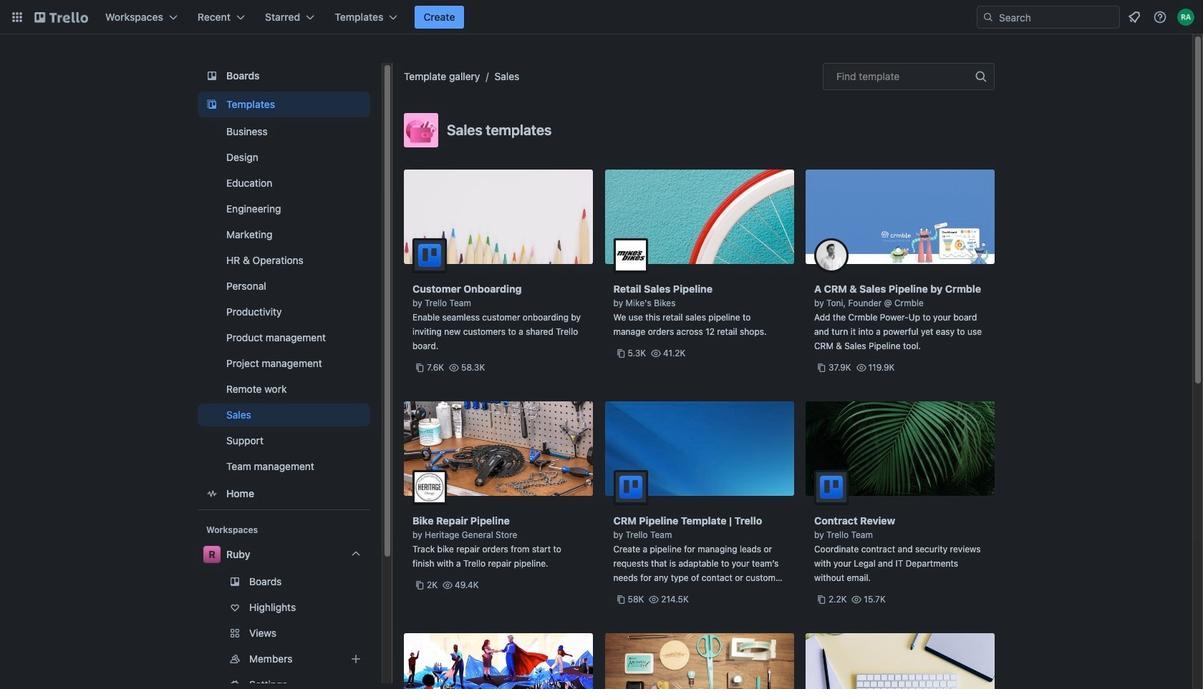 Task type: locate. For each thing, give the bounding box(es) containing it.
forward image right the add icon
[[368, 651, 385, 668]]

forward image down forward image
[[368, 677, 385, 690]]

heritage general store image
[[413, 471, 447, 505]]

trello team image
[[413, 239, 447, 273]]

None field
[[823, 63, 995, 90]]

primary element
[[0, 0, 1204, 34]]

0 vertical spatial forward image
[[368, 651, 385, 668]]

1 vertical spatial forward image
[[368, 677, 385, 690]]

trello team image
[[614, 471, 648, 505], [815, 471, 849, 505]]

open information menu image
[[1154, 10, 1168, 24]]

1 horizontal spatial trello team image
[[815, 471, 849, 505]]

home image
[[203, 486, 221, 503]]

add image
[[347, 651, 365, 668]]

mike's bikes image
[[614, 239, 648, 273]]

2 forward image from the top
[[368, 677, 385, 690]]

0 horizontal spatial trello team image
[[614, 471, 648, 505]]

toni, founder @ crmble image
[[815, 239, 849, 273]]

back to home image
[[34, 6, 88, 29]]

ruby anderson (rubyanderson7) image
[[1178, 9, 1195, 26]]

forward image
[[368, 651, 385, 668], [368, 677, 385, 690]]

sales icon image
[[404, 113, 438, 148]]



Task type: vqa. For each thing, say whether or not it's contained in the screenshot.
'Mike's Bikes' icon
yes



Task type: describe. For each thing, give the bounding box(es) containing it.
0 notifications image
[[1126, 9, 1143, 26]]

board image
[[203, 67, 221, 85]]

1 forward image from the top
[[368, 651, 385, 668]]

search image
[[983, 11, 994, 23]]

1 trello team image from the left
[[614, 471, 648, 505]]

Search field
[[994, 7, 1120, 27]]

template board image
[[203, 96, 221, 113]]

2 trello team image from the left
[[815, 471, 849, 505]]

forward image
[[368, 625, 385, 643]]



